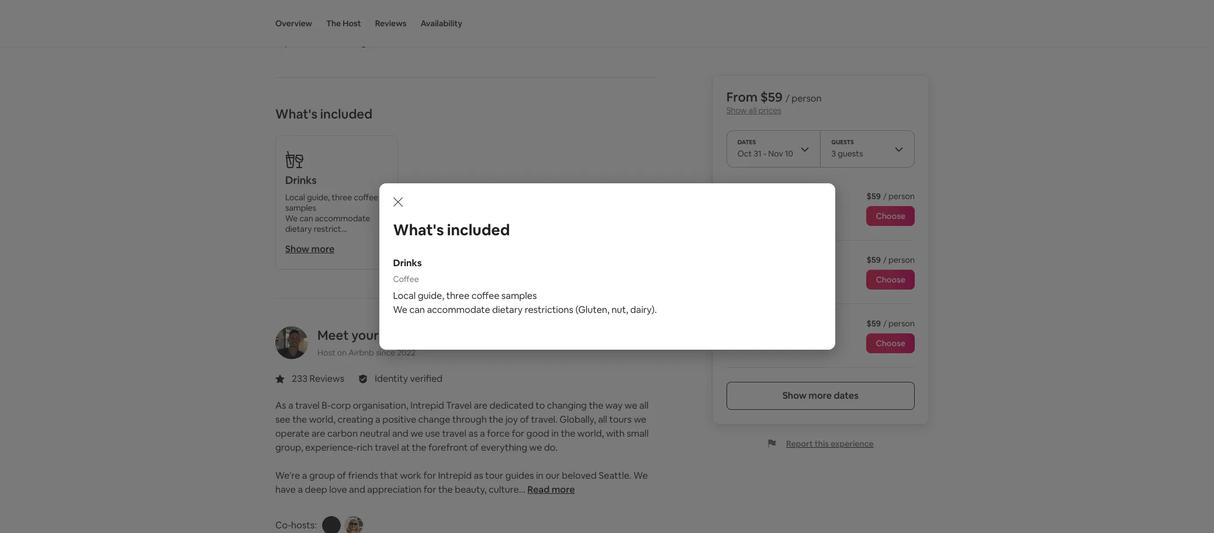 Task type: vqa. For each thing, say whether or not it's contained in the screenshot.
left the to
yes



Task type: describe. For each thing, give the bounding box(es) containing it.
in inside as a travel b-corp organisation, intrepid travel are dedicated to changing the way we all see the world, creating a positive change through the joy of travel. globally, all tours we operate are carbon neutral and we use travel as a force for good in the world, with small group, experience-rich travel at the forefront of everything we do.
[[551, 428, 559, 440]]

to inside as a travel b-corp organisation, intrepid travel are dedicated to changing the way we all see the world, creating a positive change through the joy of travel. globally, all tours we operate are carbon neutral and we use travel as a force for good in the world, with small group, experience-rich travel at the forefront of everything we do.
[[536, 400, 545, 412]]

read more
[[528, 484, 575, 496]]

city's
[[575, 8, 597, 20]]

more for show more dates
[[809, 390, 832, 402]]

roasting
[[599, 0, 634, 6]]

positive
[[382, 414, 416, 426]]

1 vertical spatial are
[[312, 428, 325, 440]]

tour inside we're a group of friends that work for intrepid as tour guides in our beloved seattle. we have a deep love and appreciation for the beauty, culture…
[[485, 470, 503, 482]]

joy
[[506, 414, 518, 426]]

learn more about the host, stephanie. image
[[344, 517, 363, 534]]

creating
[[338, 414, 373, 426]]

co-hosts:
[[275, 520, 317, 532]]

group
[[309, 470, 335, 482]]

this inside we will keep you well caffeinated on this tour as you'll delve into the history, roasting and creation processes behind the usual coffee shop orders, as well as the city's more unique and specialty offerings. you may get to try anything from infused coffee to a decadent espresso invented right here in seattle!
[[432, 0, 447, 6]]

availability
[[421, 18, 462, 29]]

(gluten,
[[576, 304, 610, 316]]

overview button
[[275, 0, 312, 47]]

0 horizontal spatial world,
[[309, 414, 336, 426]]

you
[[331, 0, 346, 6]]

2 choose link from the top
[[867, 270, 915, 290]]

1 vertical spatial of
[[470, 442, 479, 454]]

way
[[606, 400, 623, 412]]

guide, inside drinks coffee local guide, three coffee samples we can accommodate dietary restrictions (gluten, nut, dairy).
[[418, 290, 444, 302]]

restrictions
[[525, 304, 574, 316]]

2 choose from the top
[[876, 275, 906, 285]]

for inside as a travel b-corp organisation, intrepid travel are dedicated to changing the way we all see the world, creating a positive change through the joy of travel. globally, all tours we operate are carbon neutral and we use travel as a force for good in the world, with small group, experience-rich travel at the forefront of everything we do.
[[512, 428, 525, 440]]

guides
[[505, 470, 534, 482]]

coffee
[[393, 274, 419, 285]]

show for show more dates
[[783, 390, 807, 402]]

show more dates
[[783, 390, 859, 402]]

the down caffeinated
[[390, 8, 405, 20]]

travel.
[[531, 414, 558, 426]]

beauty,
[[455, 484, 487, 496]]

decadent
[[603, 22, 644, 34]]

1 vertical spatial world,
[[578, 428, 604, 440]]

forefront
[[429, 442, 468, 454]]

right
[[356, 36, 376, 48]]

2 vertical spatial travel
[[375, 442, 399, 454]]

samples inside drinks coffee local guide, three coffee samples we can accommodate dietary restrictions (gluten, nut, dairy).
[[502, 290, 537, 302]]

appreciation
[[367, 484, 422, 496]]

as a travel b-corp organisation, intrepid travel are dedicated to changing the way we all see the world, creating a positive change through the joy of travel. globally, all tours we operate are carbon neutral and we use travel as a force for good in the world, with small group, experience-rich travel at the forefront of everything we do.
[[275, 400, 649, 454]]

the down history,
[[558, 8, 573, 20]]

we up the small
[[634, 414, 647, 426]]

here
[[378, 36, 397, 48]]

show more dates link
[[727, 382, 915, 410]]

1 vertical spatial reviews
[[310, 373, 345, 385]]

2022
[[397, 348, 416, 358]]

love
[[329, 484, 347, 496]]

as down into at left top
[[547, 8, 556, 20]]

$59 inside from $59 / person show all prices
[[760, 89, 783, 105]]

1 choose link from the top
[[867, 206, 915, 226]]

may
[[395, 22, 413, 34]]

co-
[[275, 520, 291, 532]]

0 horizontal spatial travel
[[295, 400, 320, 412]]

culture…
[[489, 484, 526, 496]]

behind
[[359, 8, 388, 20]]

we inside we will keep you well caffeinated on this tour as you'll delve into the history, roasting and creation processes behind the usual coffee shop orders, as well as the city's more unique and specialty offerings. you may get to try anything from infused coffee to a decadent espresso invented right here in seattle!
[[275, 0, 290, 6]]

orders,
[[484, 8, 514, 20]]

dietary inside drinks local guide, three coffee samples we can accommodate dietary restrict...
[[285, 224, 312, 234]]

from
[[498, 22, 519, 34]]

more inside we will keep you well caffeinated on this tour as you'll delve into the history, roasting and creation processes behind the usual coffee shop orders, as well as the city's more unique and specialty offerings. you may get to try anything from infused coffee to a decadent espresso invented right here in seattle!
[[599, 8, 622, 20]]

the host
[[326, 18, 361, 29]]

guide, inside drinks local guide, three coffee samples we can accommodate dietary restrict...
[[307, 192, 330, 203]]

availability button
[[421, 0, 462, 47]]

and inside we're a group of friends that work for intrepid as tour guides in our beloved seattle. we have a deep love and appreciation for the beauty, culture…
[[349, 484, 365, 496]]

prices
[[759, 105, 782, 116]]

the inside we're a group of friends that work for intrepid as tour guides in our beloved seattle. we have a deep love and appreciation for the beauty, culture…
[[438, 484, 453, 496]]

experience-
[[305, 442, 357, 454]]

on inside we will keep you well caffeinated on this tour as you'll delve into the history, roasting and creation processes behind the usual coffee shop orders, as well as the city's more unique and specialty offerings. you may get to try anything from infused coffee to a decadent espresso invented right here in seattle!
[[419, 0, 430, 6]]

try
[[443, 22, 456, 34]]

usual
[[407, 8, 429, 20]]

all inside from $59 / person show all prices
[[749, 105, 757, 116]]

beloved
[[562, 470, 597, 482]]

three inside drinks local guide, three coffee samples we can accommodate dietary restrict...
[[332, 192, 352, 203]]

invented
[[316, 36, 353, 48]]

dates
[[834, 390, 859, 402]]

you
[[377, 22, 393, 34]]

processes
[[313, 8, 357, 20]]

three inside drinks coffee local guide, three coffee samples we can accommodate dietary restrictions (gluten, nut, dairy).
[[446, 290, 470, 302]]

group,
[[275, 442, 303, 454]]

specialty
[[294, 22, 332, 34]]

operate
[[275, 428, 310, 440]]

we're a group of friends that work for intrepid as tour guides in our beloved seattle. we have a deep love and appreciation for the beauty, culture…
[[275, 470, 648, 496]]

we will keep you well caffeinated on this tour as you'll delve into the history, roasting and creation processes behind the usual coffee shop orders, as well as the city's more unique and specialty offerings. you may get to try anything from infused coffee to a decadent espresso invented right here in seattle!
[[275, 0, 653, 48]]

2 vertical spatial all
[[598, 414, 607, 426]]

and inside as a travel b-corp organisation, intrepid travel are dedicated to changing the way we all see the world, creating a positive change through the joy of travel. globally, all tours we operate are carbon neutral and we use travel as a force for good in the world, with small group, experience-rich travel at the forefront of everything we do.
[[392, 428, 409, 440]]

you'll
[[481, 0, 503, 6]]

233 reviews
[[292, 373, 345, 385]]

a right have
[[298, 484, 303, 496]]

and down creation
[[275, 22, 292, 34]]

0 horizontal spatial well
[[348, 0, 365, 6]]

into
[[530, 0, 547, 6]]

host inside 'button'
[[343, 18, 361, 29]]

from $59 / person show all prices
[[727, 89, 822, 116]]

get
[[415, 22, 430, 34]]

from
[[727, 89, 758, 105]]

1 horizontal spatial this
[[815, 439, 829, 450]]

in inside we will keep you well caffeinated on this tour as you'll delve into the history, roasting and creation processes behind the usual coffee shop orders, as well as the city's more unique and specialty offerings. you may get to try anything from infused coffee to a decadent espresso invented right here in seattle!
[[399, 36, 407, 48]]

infused
[[521, 22, 552, 34]]

at
[[401, 442, 410, 454]]

0 vertical spatial included
[[320, 106, 372, 122]]

seattle.
[[599, 470, 632, 482]]

lee
[[416, 327, 438, 344]]

overview
[[275, 18, 312, 29]]

and up unique
[[636, 0, 652, 6]]

we inside drinks local guide, three coffee samples we can accommodate dietary restrict...
[[285, 213, 298, 224]]

creation
[[275, 8, 311, 20]]

more for read more
[[552, 484, 575, 496]]

$59 / person for 3rd choose link from the top of the page
[[867, 319, 915, 329]]

deep
[[305, 484, 327, 496]]

report this experience button
[[768, 439, 874, 450]]

as up shop
[[469, 0, 479, 6]]

more for show more
[[311, 243, 335, 255]]

can inside drinks coffee local guide, three coffee samples we can accommodate dietary restrictions (gluten, nut, dairy).
[[410, 304, 425, 316]]

changing
[[547, 400, 587, 412]]

0 vertical spatial are
[[474, 400, 488, 412]]

0 horizontal spatial to
[[432, 22, 441, 34]]

person inside from $59 / person show all prices
[[792, 92, 822, 105]]

neutral
[[360, 428, 390, 440]]

2 vertical spatial for
[[424, 484, 436, 496]]

delve
[[505, 0, 528, 6]]

learn more about the host, stephanie. image
[[344, 517, 363, 534]]

meet
[[317, 327, 349, 344]]

through
[[452, 414, 487, 426]]

show more link
[[285, 243, 335, 255]]

small
[[627, 428, 649, 440]]

reviews button
[[375, 0, 407, 47]]

as inside as a travel b-corp organisation, intrepid travel are dedicated to changing the way we all see the world, creating a positive change through the joy of travel. globally, all tours we operate are carbon neutral and we use travel as a force for good in the world, with small group, experience-rich travel at the forefront of everything we do.
[[469, 428, 478, 440]]

1 horizontal spatial included
[[447, 220, 510, 240]]

read more button
[[528, 483, 575, 498]]

0 horizontal spatial what's included
[[275, 106, 372, 122]]



Task type: locate. For each thing, give the bounding box(es) containing it.
use
[[425, 428, 440, 440]]

1 horizontal spatial tour
[[485, 470, 503, 482]]

a down "city's"
[[596, 22, 601, 34]]

0 vertical spatial of
[[520, 414, 529, 426]]

0 vertical spatial host
[[343, 18, 361, 29]]

a inside we will keep you well caffeinated on this tour as you'll delve into the history, roasting and creation processes behind the usual coffee shop orders, as well as the city's more unique and specialty offerings. you may get to try anything from infused coffee to a decadent espresso invented right here in seattle!
[[596, 22, 601, 34]]

this up availability
[[432, 0, 447, 6]]

more inside read more "button"
[[552, 484, 575, 496]]

verified
[[410, 373, 443, 385]]

of inside we're a group of friends that work for intrepid as tour guides in our beloved seattle. we have a deep love and appreciation for the beauty, culture…
[[337, 470, 346, 482]]

more down roasting
[[599, 8, 622, 20]]

choose
[[876, 211, 906, 222], [876, 275, 906, 285], [876, 339, 906, 349]]

world, down globally,
[[578, 428, 604, 440]]

are up through
[[474, 400, 488, 412]]

$59 / person for 3rd choose link from the bottom of the page
[[867, 191, 915, 202]]

1 vertical spatial samples
[[502, 290, 537, 302]]

1 vertical spatial host
[[317, 348, 335, 358]]

reviews up b- on the left of page
[[310, 373, 345, 385]]

to
[[432, 22, 441, 34], [584, 22, 593, 34], [536, 400, 545, 412]]

2 horizontal spatial in
[[551, 428, 559, 440]]

1 horizontal spatial samples
[[502, 290, 537, 302]]

espresso
[[275, 36, 314, 48]]

0 horizontal spatial local
[[285, 192, 305, 203]]

1 horizontal spatial what's included
[[393, 220, 510, 240]]

report this experience
[[786, 439, 874, 450]]

in up do.
[[551, 428, 559, 440]]

0 vertical spatial show
[[727, 105, 747, 116]]

0 vertical spatial well
[[348, 0, 365, 6]]

everything
[[481, 442, 527, 454]]

good
[[527, 428, 549, 440]]

dietary left restrictions
[[492, 304, 523, 316]]

coffee inside drinks coffee local guide, three coffee samples we can accommodate dietary restrictions (gluten, nut, dairy).
[[472, 290, 499, 302]]

2 vertical spatial choose link
[[867, 334, 915, 354]]

1 vertical spatial tour
[[485, 470, 503, 482]]

travel
[[295, 400, 320, 412], [442, 428, 467, 440], [375, 442, 399, 454]]

1 vertical spatial guide,
[[418, 290, 444, 302]]

drinks for drinks
[[285, 174, 317, 187]]

1 horizontal spatial dietary
[[492, 304, 523, 316]]

0 vertical spatial three
[[332, 192, 352, 203]]

travel left b- on the left of page
[[295, 400, 320, 412]]

we
[[275, 0, 290, 6], [285, 213, 298, 224], [393, 304, 407, 316], [634, 470, 648, 482]]

this right report
[[815, 439, 829, 450]]

intrepid inside we're a group of friends that work for intrepid as tour guides in our beloved seattle. we have a deep love and appreciation for the beauty, culture…
[[438, 470, 472, 482]]

0 vertical spatial choose
[[876, 211, 906, 222]]

show for show more
[[285, 243, 309, 255]]

1 horizontal spatial of
[[470, 442, 479, 454]]

the left way
[[589, 400, 604, 412]]

and down friends
[[349, 484, 365, 496]]

local inside drinks coffee local guide, three coffee samples we can accommodate dietary restrictions (gluten, nut, dairy).
[[393, 290, 416, 302]]

show left prices
[[727, 105, 747, 116]]

accommodate inside drinks local guide, three coffee samples we can accommodate dietary restrict...
[[315, 213, 370, 224]]

0 horizontal spatial all
[[598, 414, 607, 426]]

report
[[786, 439, 813, 450]]

we inside drinks coffee local guide, three coffee samples we can accommodate dietary restrictions (gluten, nut, dairy).
[[393, 304, 407, 316]]

1 horizontal spatial show
[[727, 105, 747, 116]]

force
[[487, 428, 510, 440]]

drinks
[[285, 174, 317, 187], [393, 257, 422, 270]]

1 vertical spatial on
[[337, 348, 347, 358]]

0 vertical spatial samples
[[285, 203, 316, 213]]

drinks up coffee
[[393, 257, 422, 270]]

0 horizontal spatial on
[[337, 348, 347, 358]]

learn more about the host, butch. image
[[322, 517, 341, 534], [322, 517, 341, 534]]

/ inside from $59 / person show all prices
[[786, 92, 790, 105]]

0 vertical spatial local
[[285, 192, 305, 203]]

a right as
[[288, 400, 293, 412]]

the right into at left top
[[549, 0, 563, 6]]

0 vertical spatial world,
[[309, 414, 336, 426]]

1 horizontal spatial travel
[[375, 442, 399, 454]]

for right 'appreciation'
[[424, 484, 436, 496]]

2 horizontal spatial to
[[584, 22, 593, 34]]

intrepid up "change"
[[410, 400, 444, 412]]

on left airbnb
[[337, 348, 347, 358]]

accommodate inside drinks coffee local guide, three coffee samples we can accommodate dietary restrictions (gluten, nut, dairy).
[[427, 304, 490, 316]]

3 $59 / person from the top
[[867, 319, 915, 329]]

1 horizontal spatial reviews
[[375, 18, 407, 29]]

1 vertical spatial choose link
[[867, 270, 915, 290]]

0 vertical spatial tour
[[449, 0, 467, 6]]

as
[[469, 0, 479, 6], [516, 8, 526, 20], [547, 8, 556, 20], [469, 428, 478, 440], [474, 470, 483, 482]]

samples up restrict...
[[285, 203, 316, 213]]

samples
[[285, 203, 316, 213], [502, 290, 537, 302]]

change
[[418, 414, 450, 426]]

guide, up restrict...
[[307, 192, 330, 203]]

1 vertical spatial what's included
[[393, 220, 510, 240]]

reviews up here
[[375, 18, 407, 29]]

we right way
[[625, 400, 637, 412]]

the
[[326, 18, 341, 29]]

more
[[599, 8, 622, 20], [311, 243, 335, 255], [809, 390, 832, 402], [552, 484, 575, 496]]

more left the dates
[[809, 390, 832, 402]]

and down positive
[[392, 428, 409, 440]]

host right the
[[343, 18, 361, 29]]

2 horizontal spatial show
[[783, 390, 807, 402]]

$59 / person
[[867, 191, 915, 202], [867, 255, 915, 265], [867, 319, 915, 329]]

2 vertical spatial in
[[536, 470, 544, 482]]

we left use
[[411, 428, 423, 440]]

intrepid
[[410, 400, 444, 412], [438, 470, 472, 482]]

to left try
[[432, 22, 441, 34]]

1 horizontal spatial in
[[536, 470, 544, 482]]

0 horizontal spatial this
[[432, 0, 447, 6]]

drinks local guide, three coffee samples we can accommodate dietary restrict...
[[285, 174, 378, 234]]

and
[[636, 0, 652, 6], [275, 22, 292, 34], [392, 428, 409, 440], [349, 484, 365, 496]]

as down through
[[469, 428, 478, 440]]

0 horizontal spatial included
[[320, 106, 372, 122]]

drinks for coffee
[[393, 257, 422, 270]]

$59
[[760, 89, 783, 105], [867, 191, 881, 202], [867, 255, 881, 265], [867, 319, 881, 329]]

more down restrict...
[[311, 243, 335, 255]]

3 choose link from the top
[[867, 334, 915, 354]]

show inside the show more dates link
[[783, 390, 807, 402]]

airbnb
[[349, 348, 374, 358]]

for down joy
[[512, 428, 525, 440]]

local up show more link
[[285, 192, 305, 203]]

dietary up show more link
[[285, 224, 312, 234]]

1 vertical spatial local
[[393, 290, 416, 302]]

0 vertical spatial what's
[[275, 106, 317, 122]]

guide, down coffee
[[418, 290, 444, 302]]

of
[[520, 414, 529, 426], [470, 442, 479, 454], [337, 470, 346, 482]]

0 horizontal spatial show
[[285, 243, 309, 255]]

learn more about the host, lee. image
[[275, 327, 308, 360], [275, 327, 308, 360]]

0 vertical spatial reviews
[[375, 18, 407, 29]]

0 vertical spatial can
[[300, 213, 313, 224]]

world, down b- on the left of page
[[309, 414, 336, 426]]

0 horizontal spatial in
[[399, 36, 407, 48]]

of right joy
[[520, 414, 529, 426]]

travel up the forefront
[[442, 428, 467, 440]]

intrepid up the beauty, on the left bottom
[[438, 470, 472, 482]]

1 vertical spatial what's
[[393, 220, 444, 240]]

2 vertical spatial show
[[783, 390, 807, 402]]

in inside we're a group of friends that work for intrepid as tour guides in our beloved seattle. we have a deep love and appreciation for the beauty, culture…
[[536, 470, 544, 482]]

tour up culture…
[[485, 470, 503, 482]]

1 vertical spatial drinks
[[393, 257, 422, 270]]

2 vertical spatial $59 / person
[[867, 319, 915, 329]]

in down may
[[399, 36, 407, 48]]

more inside the show more dates link
[[809, 390, 832, 402]]

drinks up restrict...
[[285, 174, 317, 187]]

0 horizontal spatial samples
[[285, 203, 316, 213]]

choose link
[[867, 206, 915, 226], [867, 270, 915, 290], [867, 334, 915, 354]]

accommodate
[[315, 213, 370, 224], [427, 304, 490, 316]]

coffee
[[431, 8, 459, 20], [554, 22, 582, 34], [354, 192, 378, 203], [472, 290, 499, 302]]

0 horizontal spatial guide,
[[307, 192, 330, 203]]

1 choose from the top
[[876, 211, 906, 222]]

accommodate up lee
[[427, 304, 490, 316]]

we
[[625, 400, 637, 412], [634, 414, 647, 426], [411, 428, 423, 440], [529, 442, 542, 454]]

1 vertical spatial $59 / person
[[867, 255, 915, 265]]

$59 / person for second choose link from the top
[[867, 255, 915, 265]]

intrepid inside as a travel b-corp organisation, intrepid travel are dedicated to changing the way we all see the world, creating a positive change through the joy of travel. globally, all tours we operate are carbon neutral and we use travel as a force for good in the world, with small group, experience-rich travel at the forefront of everything we do.
[[410, 400, 444, 412]]

shop
[[461, 8, 482, 20]]

can inside drinks local guide, three coffee samples we can accommodate dietary restrict...
[[300, 213, 313, 224]]

in left our
[[536, 470, 544, 482]]

a down organisation,
[[375, 414, 380, 426]]

2 horizontal spatial of
[[520, 414, 529, 426]]

host down the meet
[[317, 348, 335, 358]]

1 horizontal spatial what's
[[393, 220, 444, 240]]

1 horizontal spatial three
[[446, 290, 470, 302]]

a
[[596, 22, 601, 34], [288, 400, 293, 412], [375, 414, 380, 426], [480, 428, 485, 440], [302, 470, 307, 482], [298, 484, 303, 496]]

0 horizontal spatial drinks
[[285, 174, 317, 187]]

are
[[474, 400, 488, 412], [312, 428, 325, 440]]

show down drinks local guide, three coffee samples we can accommodate dietary restrict...
[[285, 243, 309, 255]]

show up report
[[783, 390, 807, 402]]

1 horizontal spatial host
[[343, 18, 361, 29]]

as
[[275, 400, 286, 412]]

show all prices button
[[727, 105, 782, 116]]

can up lee
[[410, 304, 425, 316]]

a right we're
[[302, 470, 307, 482]]

with
[[606, 428, 625, 440]]

corp
[[331, 400, 351, 412]]

drinks coffee local guide, three coffee samples we can accommodate dietary restrictions (gluten, nut, dairy).
[[393, 257, 657, 316]]

as down delve in the left of the page
[[516, 8, 526, 20]]

more down our
[[552, 484, 575, 496]]

0 vertical spatial for
[[512, 428, 525, 440]]

1 horizontal spatial drinks
[[393, 257, 422, 270]]

1 $59 / person from the top
[[867, 191, 915, 202]]

offerings.
[[334, 22, 375, 34]]

nut,
[[612, 304, 628, 316]]

see
[[275, 414, 290, 426]]

1 horizontal spatial on
[[419, 0, 430, 6]]

1 vertical spatial all
[[640, 400, 649, 412]]

to down "city's"
[[584, 22, 593, 34]]

hosts:
[[291, 520, 317, 532]]

of right the forefront
[[470, 442, 479, 454]]

the left the beauty, on the left bottom
[[438, 484, 453, 496]]

1 vertical spatial travel
[[442, 428, 467, 440]]

drinks inside drinks coffee local guide, three coffee samples we can accommodate dietary restrictions (gluten, nut, dairy).
[[393, 257, 422, 270]]

as up the beauty, on the left bottom
[[474, 470, 483, 482]]

do.
[[544, 442, 558, 454]]

that
[[380, 470, 398, 482]]

the right at
[[412, 442, 427, 454]]

this
[[432, 0, 447, 6], [815, 439, 829, 450]]

the up force
[[489, 414, 504, 426]]

0 horizontal spatial accommodate
[[315, 213, 370, 224]]

1 horizontal spatial can
[[410, 304, 425, 316]]

for right work at the bottom left
[[424, 470, 436, 482]]

well right you
[[348, 0, 365, 6]]

of up love on the bottom of the page
[[337, 470, 346, 482]]

show inside from $59 / person show all prices
[[727, 105, 747, 116]]

all left tours
[[598, 414, 607, 426]]

guide,
[[307, 192, 330, 203], [418, 290, 444, 302]]

all left prices
[[749, 105, 757, 116]]

1 horizontal spatial to
[[536, 400, 545, 412]]

what's included
[[275, 106, 372, 122], [393, 220, 510, 240]]

will
[[292, 0, 305, 6]]

the host button
[[326, 0, 361, 47]]

0 vertical spatial intrepid
[[410, 400, 444, 412]]

0 vertical spatial $59 / person
[[867, 191, 915, 202]]

tour inside we will keep you well caffeinated on this tour as you'll delve into the history, roasting and creation processes behind the usual coffee shop orders, as well as the city's more unique and specialty offerings. you may get to try anything from infused coffee to a decadent espresso invented right here in seattle!
[[449, 0, 467, 6]]

well down into at left top
[[528, 8, 545, 20]]

samples up restrictions
[[502, 290, 537, 302]]

carbon
[[327, 428, 358, 440]]

we up host,
[[393, 304, 407, 316]]

b-
[[322, 400, 331, 412]]

coffee inside drinks local guide, three coffee samples we can accommodate dietary restrict...
[[354, 192, 378, 203]]

to up travel.
[[536, 400, 545, 412]]

1 vertical spatial included
[[447, 220, 510, 240]]

1 horizontal spatial guide,
[[418, 290, 444, 302]]

work
[[400, 470, 422, 482]]

1 horizontal spatial accommodate
[[427, 304, 490, 316]]

we up show more link
[[285, 213, 298, 224]]

we down good
[[529, 442, 542, 454]]

friends
[[348, 470, 378, 482]]

0 vertical spatial drinks
[[285, 174, 317, 187]]

on inside meet your host, lee host on airbnb since 2022
[[337, 348, 347, 358]]

have
[[275, 484, 296, 496]]

233
[[292, 373, 308, 385]]

a left force
[[480, 428, 485, 440]]

1 vertical spatial can
[[410, 304, 425, 316]]

as inside we're a group of friends that work for intrepid as tour guides in our beloved seattle. we have a deep love and appreciation for the beauty, culture…
[[474, 470, 483, 482]]

rich
[[357, 442, 373, 454]]

local inside drinks local guide, three coffee samples we can accommodate dietary restrict...
[[285, 192, 305, 203]]

drinks inside drinks local guide, three coffee samples we can accommodate dietary restrict...
[[285, 174, 317, 187]]

1 vertical spatial in
[[551, 428, 559, 440]]

host inside meet your host, lee host on airbnb since 2022
[[317, 348, 335, 358]]

/
[[786, 92, 790, 105], [883, 191, 887, 202], [883, 255, 887, 265], [883, 319, 887, 329]]

all up the small
[[640, 400, 649, 412]]

0 horizontal spatial three
[[332, 192, 352, 203]]

seattle!
[[409, 36, 442, 48]]

tours
[[609, 414, 632, 426]]

0 vertical spatial dietary
[[285, 224, 312, 234]]

2 horizontal spatial travel
[[442, 428, 467, 440]]

dietary inside drinks coffee local guide, three coffee samples we can accommodate dietary restrictions (gluten, nut, dairy).
[[492, 304, 523, 316]]

your
[[351, 327, 379, 344]]

are up experience-
[[312, 428, 325, 440]]

samples inside drinks local guide, three coffee samples we can accommodate dietary restrict...
[[285, 203, 316, 213]]

well
[[348, 0, 365, 6], [528, 8, 545, 20]]

0 vertical spatial in
[[399, 36, 407, 48]]

we up creation
[[275, 0, 290, 6]]

show more
[[285, 243, 335, 255]]

local down coffee
[[393, 290, 416, 302]]

for
[[512, 428, 525, 440], [424, 470, 436, 482], [424, 484, 436, 496]]

travel
[[446, 400, 472, 412]]

on up usual at the left top
[[419, 0, 430, 6]]

keep
[[307, 0, 329, 6]]

restrict...
[[314, 224, 347, 234]]

0 horizontal spatial of
[[337, 470, 346, 482]]

0 vertical spatial accommodate
[[315, 213, 370, 224]]

tour up shop
[[449, 0, 467, 6]]

1 vertical spatial dietary
[[492, 304, 523, 316]]

1 vertical spatial well
[[528, 8, 545, 20]]

can left restrict...
[[300, 213, 313, 224]]

0 vertical spatial guide,
[[307, 192, 330, 203]]

accommodate up show more link
[[315, 213, 370, 224]]

0 horizontal spatial tour
[[449, 0, 467, 6]]

3 choose from the top
[[876, 339, 906, 349]]

2 horizontal spatial all
[[749, 105, 757, 116]]

identity
[[375, 373, 408, 385]]

1 vertical spatial choose
[[876, 275, 906, 285]]

1 vertical spatial for
[[424, 470, 436, 482]]

2 vertical spatial of
[[337, 470, 346, 482]]

1 horizontal spatial local
[[393, 290, 416, 302]]

0 vertical spatial all
[[749, 105, 757, 116]]

we inside we're a group of friends that work for intrepid as tour guides in our beloved seattle. we have a deep love and appreciation for the beauty, culture…
[[634, 470, 648, 482]]

1 horizontal spatial are
[[474, 400, 488, 412]]

travel down "neutral"
[[375, 442, 399, 454]]

0 horizontal spatial host
[[317, 348, 335, 358]]

1 horizontal spatial all
[[640, 400, 649, 412]]

the up operate
[[292, 414, 307, 426]]

unique
[[624, 8, 653, 20]]

2 $59 / person from the top
[[867, 255, 915, 265]]

the down globally,
[[561, 428, 575, 440]]

0 vertical spatial choose link
[[867, 206, 915, 226]]

1 horizontal spatial world,
[[578, 428, 604, 440]]

we're
[[275, 470, 300, 482]]

what's
[[275, 106, 317, 122], [393, 220, 444, 240]]

identity verified
[[375, 373, 443, 385]]

we right seattle.
[[634, 470, 648, 482]]

1 vertical spatial three
[[446, 290, 470, 302]]



